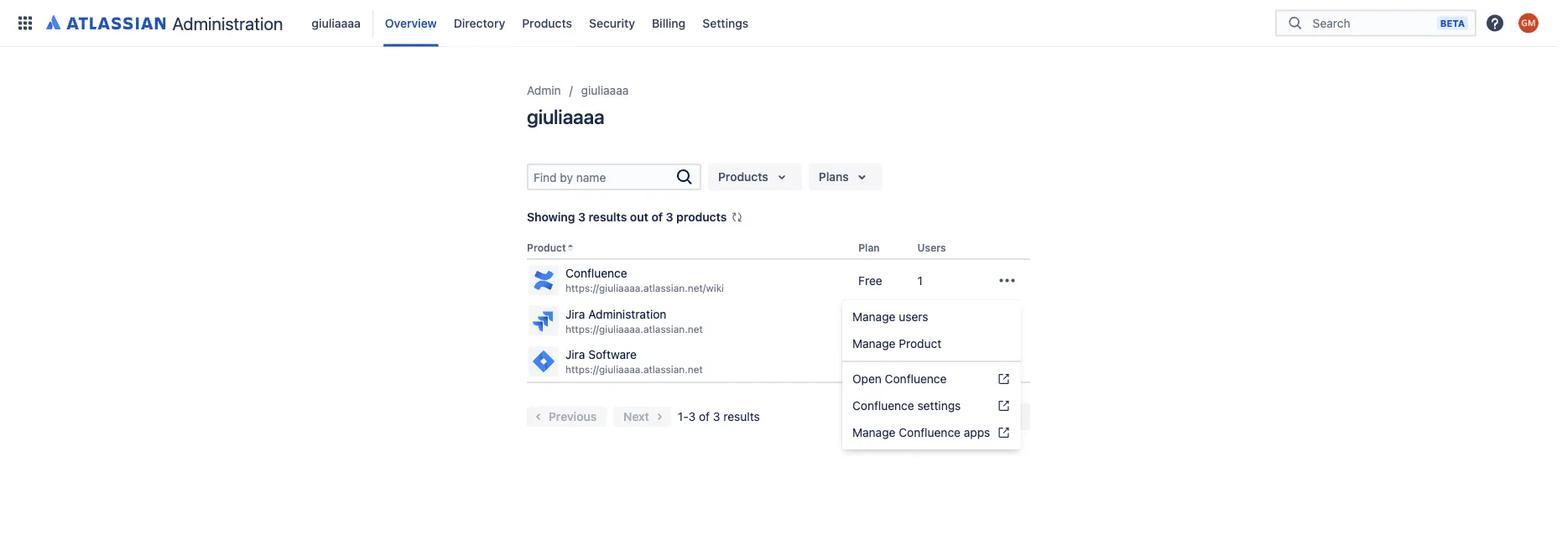 Task type: locate. For each thing, give the bounding box(es) containing it.
giuliaaaa down admin link
[[527, 105, 605, 128]]

results
[[866, 410, 905, 424]]

giuliaaaa left overview
[[312, 16, 361, 30]]

confluence up "https://giuliaaaa.atlassian.net/wiki"
[[565, 267, 627, 280]]

https://giuliaaaa.atlassian.net up jira software https://giuliaaaa.atlassian.net
[[565, 323, 703, 335]]

of right 1-
[[699, 410, 710, 424]]

beta
[[1440, 18, 1465, 29]]

1 vertical spatial manage
[[852, 337, 896, 351]]

1 vertical spatial administration
[[588, 307, 667, 321]]

free down plan in the top of the page
[[858, 273, 882, 287]]

menu
[[842, 304, 1021, 362], [842, 362, 1021, 446]]

1 vertical spatial jira
[[565, 347, 585, 361]]

1 free from the top
[[858, 273, 882, 287]]

jira administration image
[[530, 308, 557, 334]]

results right 1-
[[723, 410, 760, 424]]

menu containing open confluence
[[842, 362, 1021, 446]]

1 vertical spatial products
[[718, 170, 768, 184]]

products for products dropdown button on the top
[[718, 170, 768, 184]]

admin link
[[527, 81, 561, 101]]

settings link
[[697, 10, 754, 36]]

products up refresh icon
[[718, 170, 768, 184]]

1
[[917, 273, 923, 287], [917, 354, 923, 368]]

page:
[[929, 410, 960, 424]]

product
[[527, 242, 566, 254], [899, 337, 942, 351]]

products inside dropdown button
[[718, 170, 768, 184]]

billing link
[[647, 10, 691, 36]]

1 horizontal spatial product
[[899, 337, 942, 351]]

manage up "manage product" link
[[852, 310, 896, 324]]

1 vertical spatial free
[[858, 354, 882, 368]]

products button
[[708, 164, 802, 190]]

admin
[[527, 83, 561, 97]]

1 https://giuliaaaa.atlassian.net from the top
[[565, 323, 703, 335]]

https://giuliaaaa.atlassian.net for jira software
[[565, 363, 703, 375]]

1 horizontal spatial administration
[[588, 307, 667, 321]]

manage for manage confluence apps
[[852, 426, 896, 440]]

manage for manage users
[[852, 310, 896, 324]]

1 1 from the top
[[917, 273, 923, 287]]

1 vertical spatial product
[[899, 337, 942, 351]]

users
[[917, 242, 946, 254]]

settings
[[917, 399, 961, 413]]

confluence inside confluence https://giuliaaaa.atlassian.net/wiki
[[565, 267, 627, 280]]

jira
[[565, 307, 585, 321], [565, 347, 585, 361]]

search icon image
[[1285, 15, 1306, 31]]

1 manage from the top
[[852, 310, 896, 324]]

0 vertical spatial https://giuliaaaa.atlassian.net
[[565, 323, 703, 335]]

plans
[[819, 170, 849, 184]]

1 jira from the top
[[565, 307, 585, 321]]

manage users link
[[852, 310, 928, 324]]

0 vertical spatial product
[[527, 242, 566, 254]]

manage product
[[852, 337, 942, 351]]

0 horizontal spatial administration
[[172, 13, 283, 34]]

administration link
[[40, 10, 290, 36]]

1 horizontal spatial products
[[718, 170, 768, 184]]

confluence up confluence settings
[[885, 372, 947, 386]]

1 horizontal spatial of
[[699, 410, 710, 424]]

3
[[578, 210, 586, 224], [666, 210, 673, 224], [689, 410, 696, 424], [713, 410, 720, 424]]

1 vertical spatial giuliaaaa link
[[581, 81, 629, 101]]

jira software https://giuliaaaa.atlassian.net
[[565, 347, 703, 375]]

of right out
[[651, 210, 663, 224]]

giuliaaaa
[[312, 16, 361, 30], [581, 83, 629, 97], [527, 105, 605, 128]]

confluence down per
[[899, 426, 961, 440]]

giuliaaaa link left overview link
[[307, 10, 366, 36]]

manage down results
[[852, 426, 896, 440]]

0 vertical spatial giuliaaaa
[[312, 16, 361, 30]]

0 vertical spatial 1
[[917, 273, 923, 287]]

search image
[[675, 167, 695, 187]]

2 free from the top
[[858, 354, 882, 368]]

manage
[[852, 310, 896, 324], [852, 337, 896, 351], [852, 426, 896, 440]]

results left out
[[589, 210, 627, 224]]

0 vertical spatial manage
[[852, 310, 896, 324]]

2 1 from the top
[[917, 354, 923, 368]]

open image
[[1003, 407, 1024, 427]]

1 up open confluence
[[917, 354, 923, 368]]

https://giuliaaaa.atlassian.net down software
[[565, 363, 703, 375]]

previous image
[[529, 407, 549, 427]]

3 right out
[[666, 210, 673, 224]]

0 vertical spatial products
[[522, 16, 572, 30]]

software
[[588, 347, 637, 361]]

0 vertical spatial of
[[651, 210, 663, 224]]

apps
[[964, 426, 990, 440]]

product down showing
[[527, 242, 566, 254]]

product down users
[[899, 337, 942, 351]]

1 vertical spatial 1
[[917, 354, 923, 368]]

2 https://giuliaaaa.atlassian.net from the top
[[565, 363, 703, 375]]

free up open in the bottom right of the page
[[858, 354, 882, 368]]

1 vertical spatial https://giuliaaaa.atlassian.net
[[565, 363, 703, 375]]

billing
[[652, 16, 686, 30]]

of
[[651, 210, 663, 224], [699, 410, 710, 424]]

0 vertical spatial administration
[[172, 13, 283, 34]]

Search field
[[1308, 8, 1437, 38]]

3 right 1-
[[713, 410, 720, 424]]

0 horizontal spatial products
[[522, 16, 572, 30]]

manage inside manage confluence apps link
[[852, 426, 896, 440]]

1 menu from the top
[[842, 304, 1021, 362]]

security link
[[584, 10, 640, 36]]

confluence https://giuliaaaa.atlassian.net/wiki
[[565, 267, 724, 294]]

global navigation element
[[10, 0, 1275, 47]]

1 horizontal spatial results
[[723, 410, 760, 424]]

giuliaaaa link
[[307, 10, 366, 36], [581, 81, 629, 101]]

0 vertical spatial free
[[858, 273, 882, 287]]

https://giuliaaaa.atlassian.net for jira administration
[[565, 323, 703, 335]]

products
[[522, 16, 572, 30], [718, 170, 768, 184]]

jira right jira administration icon at the left bottom of page
[[565, 307, 585, 321]]

2 vertical spatial manage
[[852, 426, 896, 440]]

manage down the manage users link
[[852, 337, 896, 351]]

administration
[[172, 13, 283, 34], [588, 307, 667, 321]]

3 manage from the top
[[852, 426, 896, 440]]

1 down users
[[917, 273, 923, 287]]

2 manage from the top
[[852, 337, 896, 351]]

0 horizontal spatial giuliaaaa link
[[307, 10, 366, 36]]

free for https://giuliaaaa.atlassian.net/wiki
[[858, 273, 882, 287]]

appswitcher icon image
[[15, 13, 35, 33]]

1 horizontal spatial giuliaaaa link
[[581, 81, 629, 101]]

overview link
[[380, 10, 442, 36]]

jira right jira software icon
[[565, 347, 585, 361]]

jira administration https://giuliaaaa.atlassian.net
[[565, 307, 703, 335]]

confluence settings
[[852, 399, 961, 413]]

results
[[589, 210, 627, 224], [723, 410, 760, 424]]

confluence down open confluence
[[852, 399, 914, 413]]

confluence
[[565, 267, 627, 280], [885, 372, 947, 386], [852, 399, 914, 413], [899, 426, 961, 440]]

directory link
[[449, 10, 510, 36]]

confluence image
[[530, 267, 557, 294], [530, 267, 557, 294]]

0 vertical spatial results
[[589, 210, 627, 224]]

giuliaaaa inside global navigation element
[[312, 16, 361, 30]]

confluence settings link
[[842, 393, 1021, 420]]

atlassian image
[[46, 12, 166, 32], [46, 12, 166, 32]]

products inside global navigation element
[[522, 16, 572, 30]]

showing 3 results out of 3 products
[[527, 210, 727, 224]]

free
[[858, 273, 882, 287], [858, 354, 882, 368]]

jira inside jira administration https://giuliaaaa.atlassian.net
[[565, 307, 585, 321]]

giuliaaaa right admin
[[581, 83, 629, 97]]

directory
[[454, 16, 505, 30]]

2 menu from the top
[[842, 362, 1021, 446]]

refresh image
[[730, 211, 744, 224]]

jira inside jira software https://giuliaaaa.atlassian.net
[[565, 347, 585, 361]]

administration inside jira administration https://giuliaaaa.atlassian.net
[[588, 307, 667, 321]]

0 vertical spatial jira
[[565, 307, 585, 321]]

products left security
[[522, 16, 572, 30]]

giuliaaaa link right admin link
[[581, 81, 629, 101]]

https://giuliaaaa.atlassian.net
[[565, 323, 703, 335], [565, 363, 703, 375]]

products link
[[517, 10, 577, 36]]

2 jira from the top
[[565, 347, 585, 361]]



Task type: describe. For each thing, give the bounding box(es) containing it.
products for products link
[[522, 16, 572, 30]]

results per page:
[[866, 410, 960, 424]]

open
[[852, 372, 882, 386]]

manage users
[[852, 310, 928, 324]]

1-3 of 3 results
[[678, 410, 760, 424]]

manage confluence apps link
[[842, 420, 1021, 446]]

3 right next icon
[[689, 410, 696, 424]]

jira for jira software
[[565, 347, 585, 361]]

manage product link
[[852, 337, 942, 351]]

administration inside global navigation element
[[172, 13, 283, 34]]

1 vertical spatial results
[[723, 410, 760, 424]]

plans button
[[809, 164, 882, 190]]

2 vertical spatial giuliaaaa
[[527, 105, 605, 128]]

overview
[[385, 16, 437, 30]]

0 horizontal spatial results
[[589, 210, 627, 224]]

users
[[899, 310, 928, 324]]

jira administration image
[[530, 308, 557, 334]]

1 vertical spatial giuliaaaa
[[581, 83, 629, 97]]

0 vertical spatial giuliaaaa link
[[307, 10, 366, 36]]

1 for https://giuliaaaa.atlassian.net/wiki
[[917, 273, 923, 287]]

jira software image
[[530, 348, 557, 375]]

manage confluence apps
[[852, 426, 990, 440]]

jira software image
[[530, 348, 557, 375]]

administration banner
[[0, 0, 1557, 47]]

3 right showing
[[578, 210, 586, 224]]

https://giuliaaaa.atlassian.net/wiki
[[565, 283, 724, 294]]

next image
[[649, 407, 669, 427]]

product inside menu
[[899, 337, 942, 351]]

out
[[630, 210, 649, 224]]

plan
[[858, 242, 880, 254]]

products
[[676, 210, 727, 224]]

menu containing manage users
[[842, 304, 1021, 362]]

per
[[908, 410, 926, 424]]

1 vertical spatial of
[[699, 410, 710, 424]]

jira for jira administration
[[565, 307, 585, 321]]

free for software
[[858, 354, 882, 368]]

1 for software
[[917, 354, 923, 368]]

0 horizontal spatial of
[[651, 210, 663, 224]]

security
[[589, 16, 635, 30]]

help icon image
[[1485, 13, 1505, 33]]

account image
[[1519, 13, 1539, 33]]

1-
[[678, 410, 689, 424]]

open confluence link
[[842, 366, 1021, 393]]

Search text field
[[529, 165, 675, 189]]

open confluence
[[852, 372, 947, 386]]

manage for manage product
[[852, 337, 896, 351]]

showing
[[527, 210, 575, 224]]

0 horizontal spatial product
[[527, 242, 566, 254]]

settings
[[702, 16, 749, 30]]



Task type: vqa. For each thing, say whether or not it's contained in the screenshot.
"1-"
yes



